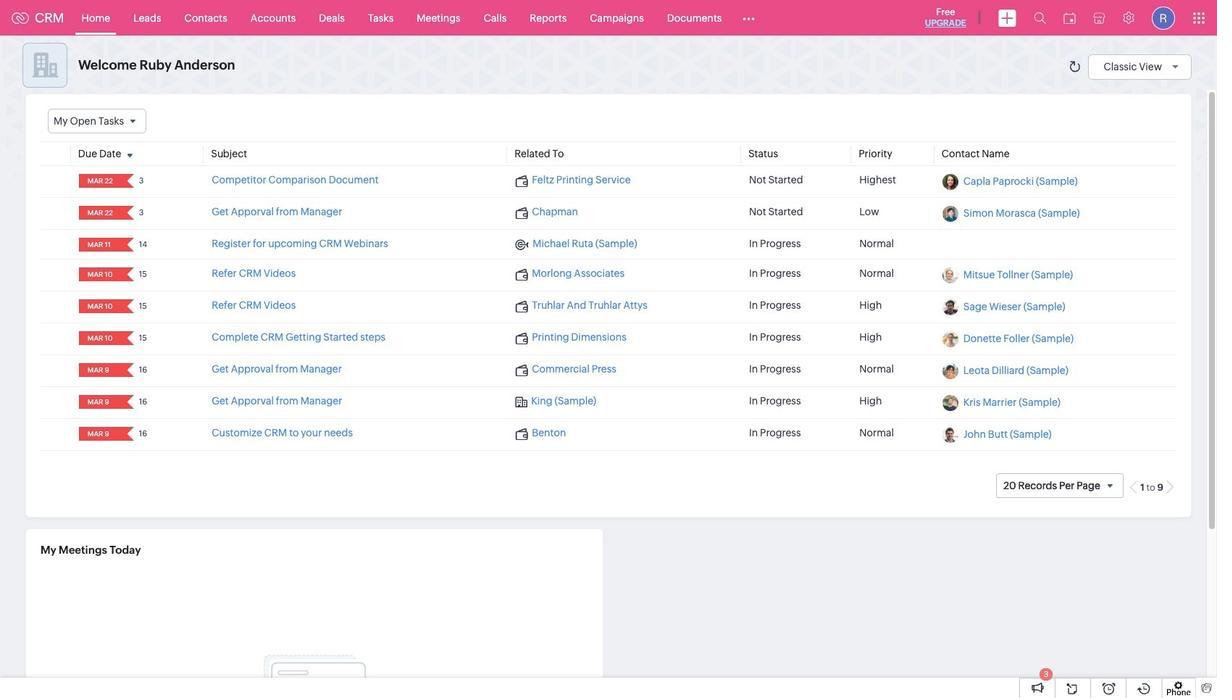 Task type: locate. For each thing, give the bounding box(es) containing it.
None field
[[48, 109, 147, 134], [83, 174, 117, 188], [83, 206, 117, 220], [83, 238, 117, 252], [83, 268, 117, 281], [83, 300, 117, 313], [83, 331, 117, 345], [83, 363, 117, 377], [83, 395, 117, 409], [83, 427, 117, 441], [48, 109, 147, 134], [83, 174, 117, 188], [83, 206, 117, 220], [83, 238, 117, 252], [83, 268, 117, 281], [83, 300, 117, 313], [83, 331, 117, 345], [83, 363, 117, 377], [83, 395, 117, 409], [83, 427, 117, 441]]

search element
[[1026, 0, 1055, 36]]

create menu element
[[990, 0, 1026, 35]]

profile image
[[1153, 6, 1176, 29]]

calendar image
[[1064, 12, 1076, 24]]

profile element
[[1144, 0, 1184, 35]]

search image
[[1034, 12, 1047, 24]]

logo image
[[12, 12, 29, 24]]



Task type: describe. For each thing, give the bounding box(es) containing it.
Other Modules field
[[734, 6, 765, 29]]

create menu image
[[999, 9, 1017, 26]]



Task type: vqa. For each thing, say whether or not it's contained in the screenshot.
logo
yes



